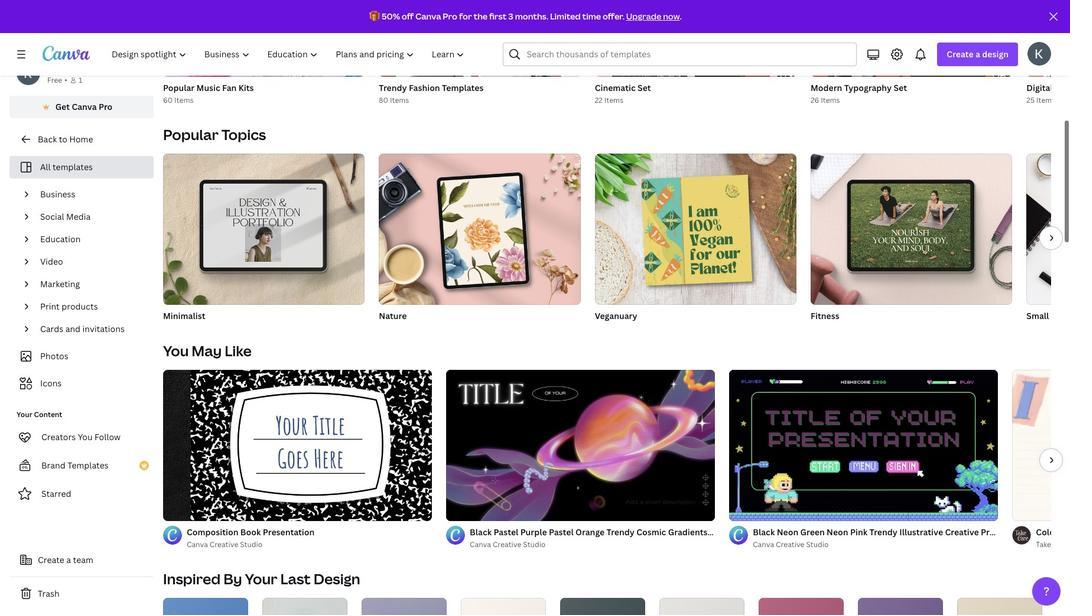 Task type: locate. For each thing, give the bounding box(es) containing it.
your right 'by'
[[245, 568, 278, 587]]

items inside trendy fashion templates 80 items
[[390, 94, 409, 104]]

pink
[[850, 525, 868, 537]]

•
[[65, 75, 67, 85]]

1 set from the left
[[638, 81, 651, 92]]

icons
[[40, 378, 62, 389]]

studio down green
[[806, 538, 829, 548]]

1 neon from the left
[[777, 525, 799, 537]]

black neon green neon pink trendy illustrative creative presentation link
[[753, 525, 1033, 538]]

create inside dropdown button
[[947, 48, 974, 60]]

creative down the composition
[[210, 538, 238, 548]]

items inside digital ann 25 items
[[1037, 94, 1056, 104]]

templates inside brand templates link
[[67, 460, 109, 471]]

canva creative studio link for presentation
[[187, 538, 432, 550]]

starred
[[41, 488, 71, 499]]

0 vertical spatial popular
[[163, 81, 195, 92]]

business link
[[35, 183, 147, 206]]

a inside button
[[66, 554, 71, 566]]

items
[[174, 94, 194, 104], [390, 94, 409, 104], [604, 94, 624, 104], [821, 94, 840, 104], [1037, 94, 1056, 104]]

small
[[1027, 309, 1049, 320]]

create inside button
[[38, 554, 64, 566]]

0 horizontal spatial black
[[470, 525, 492, 537]]

1 horizontal spatial templates
[[442, 81, 484, 92]]

trendy up 80
[[379, 81, 407, 92]]

0 horizontal spatial presentation
[[263, 525, 315, 537]]

orange
[[576, 525, 605, 537]]

2 horizontal spatial trendy
[[870, 525, 898, 537]]

neon left green
[[777, 525, 799, 537]]

items down digital ann "link"
[[1037, 94, 1056, 104]]

2 horizontal spatial presentation
[[981, 525, 1033, 537]]

veganuary
[[595, 309, 637, 320]]

business
[[40, 189, 75, 200]]

minimalist
[[163, 309, 205, 320]]

popular music fan kits link
[[163, 80, 365, 93]]

canva
[[415, 11, 441, 22], [72, 101, 97, 112], [187, 538, 208, 548], [470, 538, 491, 548], [753, 538, 774, 548]]

a for design
[[976, 48, 980, 60]]

a left the team
[[66, 554, 71, 566]]

creators
[[41, 431, 76, 443]]

popular for popular topics
[[163, 124, 219, 143]]

studio inside "composition book presentation canva creative studio"
[[240, 538, 263, 548]]

illustrative
[[900, 525, 943, 537]]

offer.
[[603, 11, 625, 22]]

black for black pastel purple pastel orange trendy cosmic gradients creative presentation
[[470, 525, 492, 537]]

2 horizontal spatial canva creative studio link
[[753, 538, 998, 550]]

trendy
[[379, 81, 407, 92], [607, 525, 635, 537], [870, 525, 898, 537]]

video link
[[35, 251, 147, 273]]

create a design button
[[938, 43, 1018, 66]]

3 presentation from the left
[[981, 525, 1033, 537]]

2 neon from the left
[[827, 525, 848, 537]]

creators you follow link
[[9, 426, 154, 449]]

.
[[680, 11, 682, 22]]

🎁 50% off canva pro for the first 3 months. limited time offer. upgrade now .
[[369, 11, 682, 22]]

0 horizontal spatial pastel
[[494, 525, 518, 537]]

1 vertical spatial create
[[38, 554, 64, 566]]

design
[[314, 568, 360, 587]]

presentation left the colourfu
[[981, 525, 1033, 537]]

small busin
[[1027, 309, 1070, 320]]

studio down 'purple'
[[523, 538, 546, 548]]

you
[[163, 340, 189, 359], [78, 431, 93, 443]]

2 canva creative studio link from the left
[[470, 538, 715, 550]]

2 studio from the left
[[523, 538, 546, 548]]

templates right fashion
[[442, 81, 484, 92]]

1 vertical spatial a
[[66, 554, 71, 566]]

fitness link
[[811, 308, 1013, 322]]

pro inside button
[[99, 101, 112, 112]]

take
[[1036, 538, 1051, 548]]

2 set from the left
[[894, 81, 907, 92]]

1 canva creative studio link from the left
[[187, 538, 432, 550]]

trendy inside black neon green neon pink trendy illustrative creative presentation canva creative studio
[[870, 525, 898, 537]]

get canva pro button
[[9, 96, 154, 118]]

0 vertical spatial create
[[947, 48, 974, 60]]

1 vertical spatial templates
[[67, 460, 109, 471]]

trendy inside black pastel purple pastel orange trendy cosmic gradients creative presentation canva creative studio
[[607, 525, 635, 537]]

1 horizontal spatial create
[[947, 48, 974, 60]]

a left design
[[976, 48, 980, 60]]

black
[[470, 525, 492, 537], [753, 525, 775, 537]]

a
[[976, 48, 980, 60], [66, 554, 71, 566]]

minimalist image
[[163, 152, 365, 304]]

pro
[[443, 11, 457, 22], [99, 101, 112, 112]]

colourfu take care 
[[1036, 525, 1070, 548]]

3 items from the left
[[604, 94, 624, 104]]

cards and invitations link
[[35, 318, 147, 340]]

pro up the back to home link
[[99, 101, 112, 112]]

0 horizontal spatial canva creative studio link
[[187, 538, 432, 550]]

1 horizontal spatial black
[[753, 525, 775, 537]]

your
[[17, 410, 32, 420], [245, 568, 278, 587]]

1 horizontal spatial neon
[[827, 525, 848, 537]]

canva creative studio link for green
[[753, 538, 998, 550]]

modern typography set 26 items
[[811, 81, 907, 104]]

set right cinematic
[[638, 81, 651, 92]]

1 horizontal spatial canva creative studio link
[[470, 538, 715, 550]]

blue and white y2k inspired simple modern sky and clouds phone wallpaper image
[[163, 597, 248, 615]]

black inside black neon green neon pink trendy illustrative creative presentation canva creative studio
[[753, 525, 775, 537]]

neon
[[777, 525, 799, 537], [827, 525, 848, 537]]

items inside modern typography set 26 items
[[821, 94, 840, 104]]

pro left for
[[443, 11, 457, 22]]

1 presentation from the left
[[263, 525, 315, 537]]

your content
[[17, 410, 62, 420]]

canva creative studio link down pink
[[753, 538, 998, 550]]

1 vertical spatial you
[[78, 431, 93, 443]]

abstract phone wallpaper image
[[362, 597, 447, 615]]

0 horizontal spatial studio
[[240, 538, 263, 548]]

presentation left green
[[746, 525, 797, 537]]

1 horizontal spatial pastel
[[549, 525, 574, 537]]

1 horizontal spatial your
[[245, 568, 278, 587]]

items right 80
[[390, 94, 409, 104]]

1 vertical spatial your
[[245, 568, 278, 587]]

0 horizontal spatial your
[[17, 410, 32, 420]]

you left may
[[163, 340, 189, 359]]

icons link
[[17, 372, 147, 395]]

creators you follow
[[41, 431, 121, 443]]

all templates
[[40, 161, 93, 173]]

digital
[[1027, 81, 1053, 92]]

1 vertical spatial pro
[[99, 101, 112, 112]]

pastel left 'purple'
[[494, 525, 518, 537]]

presentation right book
[[263, 525, 315, 537]]

black pastel purple pastel orange trendy cosmic gradients creative presentation link
[[470, 525, 797, 538]]

popular
[[163, 81, 195, 92], [163, 124, 219, 143]]

studio down book
[[240, 538, 263, 548]]

1 pastel from the left
[[494, 525, 518, 537]]

popular down 60
[[163, 124, 219, 143]]

None search field
[[503, 43, 857, 66]]

2 presentation from the left
[[746, 525, 797, 537]]

1 popular from the top
[[163, 81, 195, 92]]

0 horizontal spatial templates
[[67, 460, 109, 471]]

care
[[1053, 538, 1069, 548]]

time
[[582, 11, 601, 22]]

veganuary link
[[595, 308, 797, 322]]

trendy right orange
[[607, 525, 635, 537]]

1 studio from the left
[[240, 538, 263, 548]]

templates
[[442, 81, 484, 92], [67, 460, 109, 471]]

0 vertical spatial templates
[[442, 81, 484, 92]]

topics
[[222, 124, 266, 143]]

3 canva creative studio link from the left
[[753, 538, 998, 550]]

1 horizontal spatial pro
[[443, 11, 457, 22]]

presentation
[[263, 525, 315, 537], [746, 525, 797, 537], [981, 525, 1033, 537]]

creative down 'purple'
[[493, 538, 521, 548]]

items down cinematic
[[604, 94, 624, 104]]

back to home link
[[9, 128, 154, 151]]

creative down green
[[776, 538, 805, 548]]

4 items from the left
[[821, 94, 840, 104]]

a inside dropdown button
[[976, 48, 980, 60]]

60
[[163, 94, 173, 104]]

free
[[47, 75, 62, 85]]

3 studio from the left
[[806, 538, 829, 548]]

black left green
[[753, 525, 775, 537]]

nature link
[[379, 308, 581, 322]]

cinematic
[[595, 81, 636, 92]]

digital ann 25 items
[[1027, 81, 1070, 104]]

social
[[40, 211, 64, 222]]

0 vertical spatial your
[[17, 410, 32, 420]]

items down modern in the right top of the page
[[821, 94, 840, 104]]

set right typography
[[894, 81, 907, 92]]

0 horizontal spatial a
[[66, 554, 71, 566]]

1 black from the left
[[470, 525, 492, 537]]

2 items from the left
[[390, 94, 409, 104]]

create left design
[[947, 48, 974, 60]]

trash
[[38, 588, 59, 599]]

trendy for black neon green neon pink trendy illustrative creative presentation
[[870, 525, 898, 537]]

popular inside popular music fan kits 60 items
[[163, 81, 195, 92]]

you left follow
[[78, 431, 93, 443]]

brand templates link
[[9, 454, 154, 478]]

1 horizontal spatial studio
[[523, 538, 546, 548]]

5 items from the left
[[1037, 94, 1056, 104]]

trendy right pink
[[870, 525, 898, 537]]

neon left pink
[[827, 525, 848, 537]]

1 horizontal spatial presentation
[[746, 525, 797, 537]]

canva creative studio link up last
[[187, 538, 432, 550]]

2 popular from the top
[[163, 124, 219, 143]]

popular up 60
[[163, 81, 195, 92]]

items right 60
[[174, 94, 194, 104]]

pastel right 'purple'
[[549, 525, 574, 537]]

0 vertical spatial you
[[163, 340, 189, 359]]

2 black from the left
[[753, 525, 775, 537]]

studio
[[240, 538, 263, 548], [523, 538, 546, 548], [806, 538, 829, 548]]

0 horizontal spatial create
[[38, 554, 64, 566]]

0 vertical spatial a
[[976, 48, 980, 60]]

0 horizontal spatial neon
[[777, 525, 799, 537]]

templates inside trendy fashion templates 80 items
[[442, 81, 484, 92]]

trendy inside trendy fashion templates 80 items
[[379, 81, 407, 92]]

1 horizontal spatial trendy
[[607, 525, 635, 537]]

1 horizontal spatial a
[[976, 48, 980, 60]]

1 vertical spatial popular
[[163, 124, 219, 143]]

set
[[638, 81, 651, 92], [894, 81, 907, 92]]

fitness image
[[811, 152, 1013, 304]]

0 horizontal spatial pro
[[99, 101, 112, 112]]

1 horizontal spatial set
[[894, 81, 907, 92]]

team
[[73, 554, 93, 566]]

canva creative studio link down orange
[[470, 538, 715, 550]]

0 horizontal spatial trendy
[[379, 81, 407, 92]]

create left the team
[[38, 554, 64, 566]]

book
[[240, 525, 261, 537]]

black left 'purple'
[[470, 525, 492, 537]]

black inside black pastel purple pastel orange trendy cosmic gradients creative presentation canva creative studio
[[470, 525, 492, 537]]

and
[[65, 323, 80, 335]]

templates down creators you follow link
[[67, 460, 109, 471]]

0 horizontal spatial set
[[638, 81, 651, 92]]

your left content
[[17, 410, 32, 420]]

26
[[811, 94, 819, 104]]

2 horizontal spatial studio
[[806, 538, 829, 548]]

orange purple teal quote and trendy christian phone wallpaper image
[[262, 597, 347, 615]]

1 items from the left
[[174, 94, 194, 104]]



Task type: describe. For each thing, give the bounding box(es) containing it.
months.
[[515, 11, 549, 22]]

cinematic set link
[[595, 80, 797, 93]]

fan
[[222, 81, 237, 92]]

inspired
[[163, 568, 221, 587]]

busin
[[1051, 309, 1070, 320]]

inspired by your last design
[[163, 568, 360, 587]]

back to home
[[38, 134, 93, 145]]

you may like
[[163, 340, 252, 359]]

may
[[192, 340, 222, 359]]

trendy fashion templates link
[[379, 80, 581, 93]]

kendall parks image
[[1028, 42, 1051, 66]]

top level navigation element
[[104, 43, 475, 66]]

set inside cinematic set 22 items
[[638, 81, 651, 92]]

small business image
[[1027, 152, 1070, 304]]

social media
[[40, 211, 91, 222]]

for
[[459, 11, 472, 22]]

limited
[[550, 11, 581, 22]]

items inside cinematic set 22 items
[[604, 94, 624, 104]]

cards and invitations
[[40, 323, 125, 335]]

Search search field
[[527, 43, 849, 66]]

education
[[40, 233, 81, 245]]

trendy for black pastel purple pastel orange trendy cosmic gradients creative presentation
[[607, 525, 635, 537]]

1 horizontal spatial you
[[163, 340, 189, 359]]

1
[[79, 75, 82, 85]]

a for team
[[66, 554, 71, 566]]

marketing
[[40, 278, 80, 290]]

photos
[[40, 350, 68, 362]]

creative inside "composition book presentation canva creative studio"
[[210, 538, 238, 548]]

canva inside "composition book presentation canva creative studio"
[[187, 538, 208, 548]]

blue and black psychedelic mushrooms phone wallpaper image
[[660, 597, 745, 615]]

creative right gradients
[[710, 525, 744, 537]]

get canva pro
[[55, 101, 112, 112]]

take care link
[[1036, 538, 1070, 550]]

brand templates
[[41, 460, 109, 471]]

green
[[801, 525, 825, 537]]

create for create a team
[[38, 554, 64, 566]]

canva inside black neon green neon pink trendy illustrative creative presentation canva creative studio
[[753, 538, 774, 548]]

presentation inside black neon green neon pink trendy illustrative creative presentation canva creative studio
[[981, 525, 1033, 537]]

by
[[224, 568, 242, 587]]

set inside modern typography set 26 items
[[894, 81, 907, 92]]

blue gradient july calendar trending phone wallpaper image
[[560, 597, 645, 615]]

back
[[38, 134, 57, 145]]

first
[[489, 11, 507, 22]]

home
[[69, 134, 93, 145]]

starred link
[[9, 482, 154, 506]]

popular music fan kits 60 items
[[163, 81, 254, 104]]

now
[[663, 11, 680, 22]]

0 vertical spatial pro
[[443, 11, 457, 22]]

🎁
[[369, 11, 380, 22]]

marketing link
[[35, 273, 147, 295]]

content
[[34, 410, 62, 420]]

25
[[1027, 94, 1035, 104]]

studio inside black neon green neon pink trendy illustrative creative presentation canva creative studio
[[806, 538, 829, 548]]

off
[[402, 11, 414, 22]]

purple
[[520, 525, 547, 537]]

studio inside black pastel purple pastel orange trendy cosmic gradients creative presentation canva creative studio
[[523, 538, 546, 548]]

nature image
[[379, 152, 581, 304]]

video
[[40, 256, 63, 267]]

presentation inside black pastel purple pastel orange trendy cosmic gradients creative presentation canva creative studio
[[746, 525, 797, 537]]

creative right the illustrative
[[945, 525, 979, 537]]

brand
[[41, 460, 65, 471]]

music
[[197, 81, 220, 92]]

veganuary image
[[595, 152, 797, 304]]

kits
[[239, 81, 254, 92]]

composition
[[187, 525, 238, 537]]

canva creative studio link for purple
[[470, 538, 715, 550]]

last
[[280, 568, 311, 587]]

presentation inside "composition book presentation canva creative studio"
[[263, 525, 315, 537]]

composition book presentation canva creative studio
[[187, 525, 315, 548]]

fitness
[[811, 309, 840, 320]]

composition book presentation image
[[163, 369, 432, 520]]

composition book presentation link
[[187, 525, 432, 538]]

black neon green neon pink trendy illustrative creative presentation canva creative studio
[[753, 525, 1033, 548]]

upgrade now button
[[626, 11, 680, 22]]

print products link
[[35, 295, 147, 318]]

all
[[40, 161, 51, 173]]

follow
[[95, 431, 121, 443]]

minimalist link
[[163, 308, 365, 322]]

create a team button
[[9, 548, 154, 572]]

print products
[[40, 301, 98, 312]]

cosmic
[[637, 525, 666, 537]]

22
[[595, 94, 603, 104]]

education link
[[35, 228, 147, 251]]

fashion
[[409, 81, 440, 92]]

items inside popular music fan kits 60 items
[[174, 94, 194, 104]]

gradients
[[668, 525, 708, 537]]

products
[[62, 301, 98, 312]]

design
[[982, 48, 1009, 60]]

create a team
[[38, 554, 93, 566]]

popular for popular music fan kits 60 items
[[163, 81, 195, 92]]

trash link
[[9, 582, 154, 606]]

50%
[[382, 11, 400, 22]]

modern
[[811, 81, 842, 92]]

invitations
[[82, 323, 125, 335]]

to
[[59, 134, 67, 145]]

cinematic set 22 items
[[595, 81, 651, 104]]

free •
[[47, 75, 67, 85]]

canva inside button
[[72, 101, 97, 112]]

2 pastel from the left
[[549, 525, 574, 537]]

80
[[379, 94, 388, 104]]

create for create a design
[[947, 48, 974, 60]]

colorful cute quote phone wallpaper image
[[461, 597, 546, 615]]

create a design
[[947, 48, 1009, 60]]

personal
[[47, 62, 82, 73]]

colourfu
[[1036, 525, 1070, 537]]

black for black neon green neon pink trendy illustrative creative presentation
[[753, 525, 775, 537]]

0 horizontal spatial you
[[78, 431, 93, 443]]

canva inside black pastel purple pastel orange trendy cosmic gradients creative presentation canva creative studio
[[470, 538, 491, 548]]

get
[[55, 101, 70, 112]]

cards
[[40, 323, 63, 335]]



Task type: vqa. For each thing, say whether or not it's contained in the screenshot.
4th "30" from right
no



